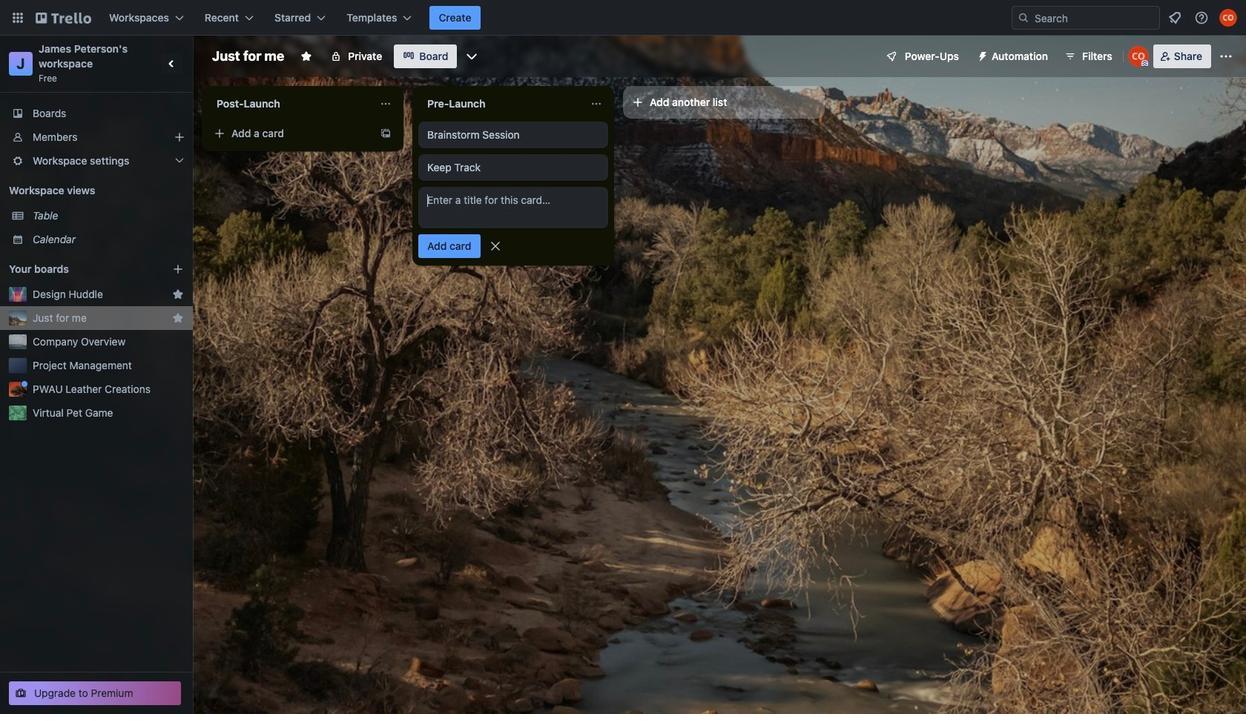 Task type: vqa. For each thing, say whether or not it's contained in the screenshot.
first Starred Icon from the bottom of the page
yes



Task type: locate. For each thing, give the bounding box(es) containing it.
1 vertical spatial starred icon image
[[172, 312, 184, 324]]

back to home image
[[36, 6, 91, 30]]

christina overa (christinaovera) image
[[1220, 9, 1238, 27]]

None text field
[[418, 92, 585, 116]]

workspace navigation collapse icon image
[[162, 53, 183, 74]]

Board name text field
[[205, 45, 292, 68]]

0 vertical spatial starred icon image
[[172, 289, 184, 300]]

None text field
[[208, 92, 374, 116]]

starred icon image
[[172, 289, 184, 300], [172, 312, 184, 324]]

Search field
[[1030, 7, 1160, 28]]

cancel image
[[488, 239, 503, 254]]

primary element
[[0, 0, 1246, 36]]

open information menu image
[[1195, 10, 1209, 25]]

0 notifications image
[[1166, 9, 1184, 27]]

customize views image
[[465, 49, 480, 64]]

sm image
[[971, 45, 992, 65]]

star or unstar board image
[[301, 50, 313, 62]]



Task type: describe. For each thing, give the bounding box(es) containing it.
1 starred icon image from the top
[[172, 289, 184, 300]]

2 starred icon image from the top
[[172, 312, 184, 324]]

christina overa (christinaovera) image
[[1128, 46, 1149, 67]]

Enter a title for this card… text field
[[418, 187, 608, 229]]

add board image
[[172, 263, 184, 275]]

show menu image
[[1219, 49, 1234, 64]]

this member is an admin of this board. image
[[1142, 60, 1148, 67]]

your boards with 6 items element
[[9, 260, 150, 278]]

search image
[[1018, 12, 1030, 24]]

create from template… image
[[380, 128, 392, 139]]



